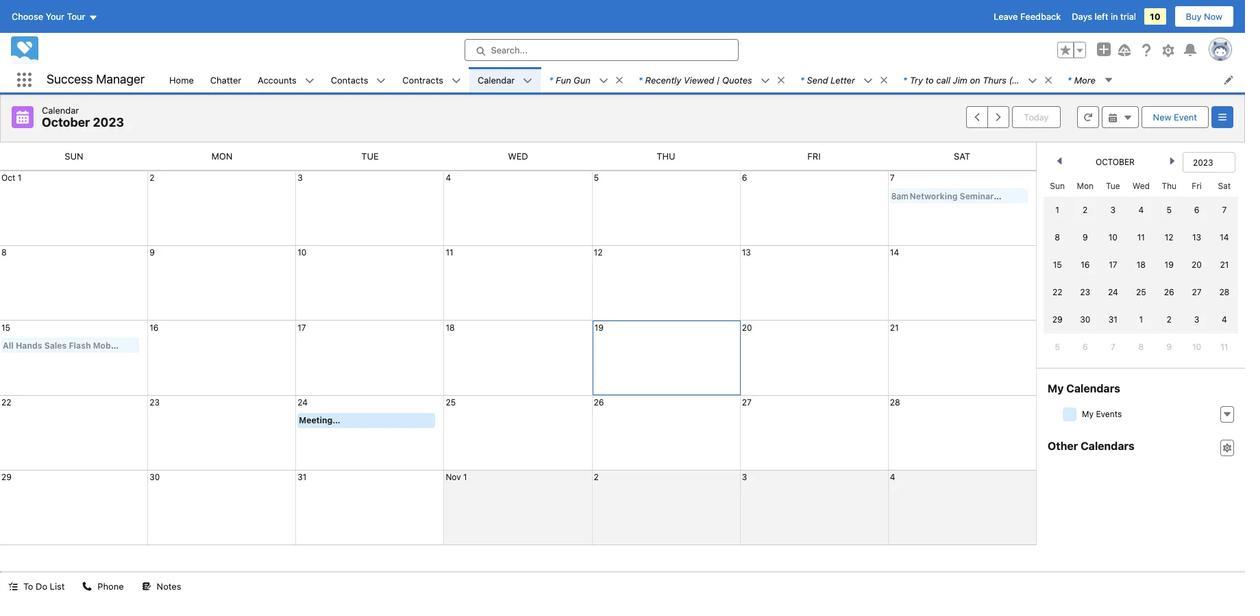 Task type: describe. For each thing, give the bounding box(es) containing it.
my calendars
[[1049, 383, 1121, 395]]

2 vertical spatial 8
[[1139, 342, 1145, 352]]

calendar list item
[[470, 67, 541, 93]]

3 list item from the left
[[793, 67, 895, 93]]

today
[[1025, 112, 1050, 123]]

12 button
[[594, 248, 603, 258]]

2 horizontal spatial 5
[[1167, 205, 1173, 215]]

buy now button
[[1175, 5, 1235, 27]]

gun
[[574, 74, 591, 85]]

23 button
[[150, 397, 160, 408]]

0 horizontal spatial 13
[[742, 248, 751, 258]]

0 horizontal spatial fri
[[808, 151, 821, 162]]

list
[[50, 582, 65, 592]]

notes
[[157, 582, 181, 592]]

0 vertical spatial 2 button
[[150, 173, 155, 183]]

19 button
[[595, 323, 604, 334]]

thurs
[[983, 74, 1007, 85]]

networking
[[910, 191, 958, 201]]

0 vertical spatial 20
[[1193, 260, 1203, 270]]

0 vertical spatial 4 button
[[446, 173, 451, 183]]

all
[[3, 341, 14, 351]]

28 button
[[891, 397, 901, 408]]

2 horizontal spatial 6
[[1195, 205, 1200, 215]]

1 vertical spatial 18
[[446, 323, 455, 334]]

22 button
[[1, 397, 11, 408]]

* recently viewed | quotes
[[639, 74, 753, 85]]

8am
[[892, 191, 909, 201]]

1 horizontal spatial 4 button
[[891, 472, 896, 483]]

new
[[1154, 112, 1172, 123]]

calendar for calendar october 2023
[[42, 105, 79, 116]]

10 button
[[298, 248, 307, 258]]

1 list item from the left
[[541, 67, 631, 93]]

my events
[[1083, 409, 1123, 420]]

0 horizontal spatial 11
[[446, 248, 454, 258]]

* for * more
[[1068, 74, 1072, 85]]

calendars for other calendars
[[1082, 440, 1135, 453]]

try
[[911, 74, 924, 85]]

0 horizontal spatial 27
[[742, 397, 752, 408]]

tour
[[67, 11, 85, 22]]

events
[[1097, 409, 1123, 420]]

contracts list item
[[395, 67, 470, 93]]

1 horizontal spatial 3 button
[[742, 472, 748, 483]]

phone button
[[74, 573, 132, 601]]

text default image inside contacts list item
[[377, 76, 386, 86]]

calendars for my calendars
[[1067, 383, 1121, 395]]

meeting link
[[299, 416, 341, 426]]

0 vertical spatial 30
[[1081, 315, 1091, 325]]

in
[[1112, 11, 1119, 22]]

0 horizontal spatial 7
[[891, 173, 895, 183]]

new event button
[[1142, 106, 1210, 128]]

to
[[926, 74, 934, 85]]

1 horizontal spatial 15
[[1054, 260, 1063, 270]]

0 horizontal spatial 8
[[1, 248, 7, 258]]

calendar link
[[470, 67, 523, 93]]

|
[[717, 74, 720, 85]]

2 vertical spatial 5
[[1056, 342, 1061, 352]]

0 horizontal spatial 12
[[594, 248, 603, 258]]

11 button
[[446, 248, 454, 258]]

your
[[46, 11, 64, 22]]

0 horizontal spatial 19
[[595, 323, 604, 334]]

sales
[[44, 341, 67, 351]]

1 horizontal spatial 25
[[1137, 287, 1147, 298]]

21 button
[[891, 323, 899, 334]]

4 list item from the left
[[895, 67, 1060, 93]]

0 vertical spatial sat
[[955, 151, 971, 162]]

0 horizontal spatial 6
[[742, 173, 748, 183]]

text default image inside to do list 'button'
[[8, 582, 18, 592]]

today button
[[1013, 106, 1061, 128]]

1 horizontal spatial 17
[[1110, 260, 1118, 270]]

8am networking seminar
[[892, 191, 995, 201]]

1 horizontal spatial 8
[[1056, 232, 1061, 243]]

nov 1
[[446, 472, 467, 483]]

1 vertical spatial sat
[[1219, 181, 1232, 191]]

* fun gun
[[549, 74, 591, 85]]

2 vertical spatial 7
[[1112, 342, 1116, 352]]

1 horizontal spatial 28
[[1220, 287, 1230, 298]]

buy
[[1187, 11, 1202, 22]]

24 button
[[298, 397, 308, 408]]

days
[[1073, 11, 1093, 22]]

1 horizontal spatial 16
[[1082, 260, 1091, 270]]

5 button
[[594, 173, 599, 183]]

1 vertical spatial 17
[[298, 323, 306, 334]]

27 inside grid
[[1193, 287, 1202, 298]]

30 button
[[150, 472, 160, 483]]

2023
[[93, 115, 124, 130]]

16 button
[[150, 323, 159, 334]]

0 horizontal spatial 22
[[1, 397, 11, 408]]

0 horizontal spatial tue
[[362, 151, 379, 162]]

0 vertical spatial 29
[[1053, 315, 1063, 325]]

manager
[[96, 72, 145, 87]]

1 horizontal spatial group
[[1058, 42, 1087, 58]]

14 inside grid
[[1221, 232, 1230, 243]]

seminar
[[960, 191, 995, 201]]

23 inside grid
[[1081, 287, 1091, 298]]

* for * try to call jim on thurs (sample)
[[904, 74, 908, 85]]

1 horizontal spatial wed
[[1133, 181, 1151, 191]]

quotes
[[723, 74, 753, 85]]

1 horizontal spatial 22
[[1053, 287, 1063, 298]]

choose your tour button
[[11, 5, 98, 27]]

* send letter
[[801, 74, 856, 85]]

success manager
[[47, 72, 145, 87]]

choose
[[12, 11, 43, 22]]

do
[[36, 582, 47, 592]]

1 vertical spatial 25
[[446, 397, 456, 408]]

0 vertical spatial wed
[[508, 151, 529, 162]]

2 vertical spatial 9
[[1167, 342, 1173, 352]]

letter
[[831, 74, 856, 85]]

chatter link
[[202, 67, 250, 93]]

nov 1 button
[[446, 472, 467, 483]]

to do list
[[23, 582, 65, 592]]

1 horizontal spatial 2 button
[[594, 472, 599, 483]]

viewed
[[684, 74, 715, 85]]

search...
[[491, 45, 528, 56]]

accounts link
[[250, 67, 305, 93]]

contacts
[[331, 74, 369, 85]]

choose your tour
[[12, 11, 85, 22]]

trial
[[1121, 11, 1137, 22]]

0 horizontal spatial 3 button
[[298, 173, 303, 183]]

0 horizontal spatial 16
[[150, 323, 159, 334]]

25 button
[[446, 397, 456, 408]]

fri inside grid
[[1193, 181, 1203, 191]]

more
[[1075, 74, 1096, 85]]

oct 1 button
[[1, 173, 22, 183]]

other
[[1049, 440, 1079, 453]]

new event
[[1154, 112, 1198, 123]]

1 vertical spatial 9
[[150, 248, 155, 258]]

0 vertical spatial mon
[[212, 151, 233, 162]]

0 horizontal spatial group
[[967, 106, 1010, 128]]

1 horizontal spatial 9
[[1083, 232, 1089, 243]]

meeting
[[299, 416, 333, 426]]

all hands sales flash mob link
[[3, 341, 111, 351]]

nov
[[446, 472, 461, 483]]

14 button
[[891, 248, 900, 258]]

fun
[[556, 74, 572, 85]]

recently
[[646, 74, 682, 85]]

2 vertical spatial 11
[[1221, 342, 1229, 352]]

* for * send letter
[[801, 74, 805, 85]]

1 vertical spatial 28
[[891, 397, 901, 408]]



Task type: locate. For each thing, give the bounding box(es) containing it.
calendar
[[478, 74, 515, 85], [42, 105, 79, 116]]

* try to call jim on thurs (sample)
[[904, 74, 1047, 85]]

0 horizontal spatial october
[[42, 115, 90, 130]]

13
[[1193, 232, 1202, 243], [742, 248, 751, 258]]

grid
[[1044, 176, 1239, 361]]

1 vertical spatial calendar
[[42, 105, 79, 116]]

29 button
[[1, 472, 12, 483]]

home link
[[161, 67, 202, 93]]

1 * from the left
[[549, 74, 553, 85]]

0 vertical spatial tue
[[362, 151, 379, 162]]

my for my calendars
[[1049, 383, 1065, 395]]

0 vertical spatial 14
[[1221, 232, 1230, 243]]

to
[[23, 582, 33, 592]]

1 vertical spatial 2 button
[[594, 472, 599, 483]]

1 horizontal spatial 24
[[1109, 287, 1119, 298]]

text default image inside phone "button"
[[83, 582, 92, 592]]

list
[[161, 67, 1246, 93]]

all hands sales flash mob
[[3, 341, 111, 351]]

list containing home
[[161, 67, 1246, 93]]

home
[[169, 74, 194, 85]]

contracts
[[403, 74, 444, 85]]

hands
[[16, 341, 42, 351]]

0 horizontal spatial 25
[[446, 397, 456, 408]]

12
[[1166, 232, 1174, 243], [594, 248, 603, 258]]

1 vertical spatial 26
[[594, 397, 604, 408]]

phone
[[98, 582, 124, 592]]

8 button
[[1, 248, 7, 258]]

0 horizontal spatial thu
[[657, 151, 676, 162]]

0 vertical spatial 18
[[1137, 260, 1146, 270]]

jim
[[954, 74, 968, 85]]

sun inside grid
[[1051, 181, 1066, 191]]

1 horizontal spatial 11
[[1138, 232, 1146, 243]]

1 horizontal spatial tue
[[1107, 181, 1121, 191]]

* more
[[1068, 74, 1096, 85]]

31
[[1109, 315, 1118, 325], [298, 472, 307, 483]]

now
[[1205, 11, 1223, 22]]

* for * recently viewed | quotes
[[639, 74, 643, 85]]

my for my events
[[1083, 409, 1094, 420]]

1 vertical spatial 31
[[298, 472, 307, 483]]

3 * from the left
[[801, 74, 805, 85]]

0 horizontal spatial 21
[[891, 323, 899, 334]]

1 vertical spatial 14
[[891, 248, 900, 258]]

25
[[1137, 287, 1147, 298], [446, 397, 456, 408]]

calendar down search...
[[478, 74, 515, 85]]

accounts list item
[[250, 67, 323, 93]]

1 vertical spatial 13
[[742, 248, 751, 258]]

17 button
[[298, 323, 306, 334]]

calendars up my events at the bottom right of page
[[1067, 383, 1121, 395]]

12 inside grid
[[1166, 232, 1174, 243]]

0 vertical spatial 3 button
[[298, 173, 303, 183]]

list item
[[541, 67, 631, 93], [631, 67, 793, 93], [793, 67, 895, 93], [895, 67, 1060, 93]]

oct
[[1, 173, 15, 183]]

2 horizontal spatial 7
[[1223, 205, 1228, 215]]

0 vertical spatial calendar
[[478, 74, 515, 85]]

0 vertical spatial group
[[1058, 42, 1087, 58]]

0 horizontal spatial wed
[[508, 151, 529, 162]]

contracts link
[[395, 67, 452, 93]]

calendar inside calendar october 2023
[[42, 105, 79, 116]]

search... button
[[465, 39, 739, 61]]

0 horizontal spatial sun
[[65, 151, 83, 162]]

contacts list item
[[323, 67, 395, 93]]

11
[[1138, 232, 1146, 243], [446, 248, 454, 258], [1221, 342, 1229, 352]]

1 vertical spatial 30
[[150, 472, 160, 483]]

2 list item from the left
[[631, 67, 793, 93]]

0 horizontal spatial mon
[[212, 151, 233, 162]]

0 horizontal spatial 29
[[1, 472, 12, 483]]

text default image inside notes button
[[142, 582, 151, 592]]

my up the hide items image
[[1049, 383, 1065, 395]]

0 vertical spatial 13
[[1193, 232, 1202, 243]]

0 vertical spatial 22
[[1053, 287, 1063, 298]]

13 inside grid
[[1193, 232, 1202, 243]]

1 vertical spatial group
[[967, 106, 1010, 128]]

my right the hide items image
[[1083, 409, 1094, 420]]

1 vertical spatial 6
[[1195, 205, 1200, 215]]

2 horizontal spatial 9
[[1167, 342, 1173, 352]]

1 vertical spatial october
[[1097, 157, 1136, 167]]

1 vertical spatial 24
[[298, 397, 308, 408]]

0 horizontal spatial sat
[[955, 151, 971, 162]]

3
[[298, 173, 303, 183], [1111, 205, 1116, 215], [1195, 315, 1200, 325], [742, 472, 748, 483]]

26 button
[[594, 397, 604, 408]]

calendar inside list item
[[478, 74, 515, 85]]

flash
[[69, 341, 91, 351]]

hide items image
[[1064, 408, 1077, 422]]

leave
[[994, 11, 1019, 22]]

1
[[18, 173, 22, 183], [1056, 205, 1060, 215], [1140, 315, 1144, 325], [464, 472, 467, 483]]

0 horizontal spatial calendar
[[42, 105, 79, 116]]

0 horizontal spatial 20
[[742, 323, 753, 334]]

0 horizontal spatial 9
[[150, 248, 155, 258]]

group
[[1058, 42, 1087, 58], [967, 106, 1010, 128]]

1 vertical spatial 20
[[742, 323, 753, 334]]

oct 1
[[1, 173, 22, 183]]

20 button
[[742, 323, 753, 334]]

0 horizontal spatial 14
[[891, 248, 900, 258]]

9 button
[[150, 248, 155, 258]]

0 vertical spatial 25
[[1137, 287, 1147, 298]]

7 button
[[891, 173, 895, 183]]

31 button
[[298, 472, 307, 483]]

other calendars
[[1049, 440, 1135, 453]]

1 vertical spatial my
[[1083, 409, 1094, 420]]

0 vertical spatial calendars
[[1067, 383, 1121, 395]]

calendar for calendar
[[478, 74, 515, 85]]

20
[[1193, 260, 1203, 270], [742, 323, 753, 334]]

0 horizontal spatial my
[[1049, 383, 1065, 395]]

text default image
[[761, 76, 771, 86], [1029, 76, 1038, 86], [1109, 113, 1118, 122], [1124, 113, 1133, 122], [1223, 410, 1233, 420]]

18 button
[[446, 323, 455, 334]]

4 * from the left
[[904, 74, 908, 85]]

19
[[1165, 260, 1175, 270], [595, 323, 604, 334]]

text default image inside contracts list item
[[452, 76, 461, 86]]

days left in trial
[[1073, 11, 1137, 22]]

0 vertical spatial 5
[[594, 173, 599, 183]]

group down thurs
[[967, 106, 1010, 128]]

calendar october 2023
[[42, 105, 124, 130]]

event
[[1175, 112, 1198, 123]]

sat
[[955, 151, 971, 162], [1219, 181, 1232, 191]]

0 vertical spatial 17
[[1110, 260, 1118, 270]]

text default image inside calendar list item
[[523, 76, 533, 86]]

on
[[971, 74, 981, 85]]

1 vertical spatial wed
[[1133, 181, 1151, 191]]

tue inside grid
[[1107, 181, 1121, 191]]

contacts link
[[323, 67, 377, 93]]

calendar down success
[[42, 105, 79, 116]]

26 inside grid
[[1165, 287, 1175, 298]]

7
[[891, 173, 895, 183], [1223, 205, 1228, 215], [1112, 342, 1116, 352]]

1 vertical spatial 15
[[1, 323, 10, 334]]

24
[[1109, 287, 1119, 298], [298, 397, 308, 408]]

27 button
[[742, 397, 752, 408]]

1 horizontal spatial 5
[[1056, 342, 1061, 352]]

wed
[[508, 151, 529, 162], [1133, 181, 1151, 191]]

(sample)
[[1010, 74, 1047, 85]]

left
[[1095, 11, 1109, 22]]

1 vertical spatial sun
[[1051, 181, 1066, 191]]

1 vertical spatial 7
[[1223, 205, 1228, 215]]

29
[[1053, 315, 1063, 325], [1, 472, 12, 483]]

0 horizontal spatial 31
[[298, 472, 307, 483]]

tue
[[362, 151, 379, 162], [1107, 181, 1121, 191]]

5 * from the left
[[1068, 74, 1072, 85]]

1 vertical spatial 23
[[150, 397, 160, 408]]

1 vertical spatial 19
[[595, 323, 604, 334]]

text default image inside accounts list item
[[305, 76, 315, 86]]

16
[[1082, 260, 1091, 270], [150, 323, 159, 334]]

leave feedback link
[[994, 11, 1062, 22]]

buy now
[[1187, 11, 1223, 22]]

accounts
[[258, 74, 297, 85]]

success
[[47, 72, 93, 87]]

23
[[1081, 287, 1091, 298], [150, 397, 160, 408]]

1 vertical spatial 21
[[891, 323, 899, 334]]

31 inside grid
[[1109, 315, 1118, 325]]

13 button
[[742, 248, 751, 258]]

2 * from the left
[[639, 74, 643, 85]]

22
[[1053, 287, 1063, 298], [1, 397, 11, 408]]

5
[[594, 173, 599, 183], [1167, 205, 1173, 215], [1056, 342, 1061, 352]]

* left fun
[[549, 74, 553, 85]]

chatter
[[210, 74, 241, 85]]

1 horizontal spatial 21
[[1221, 260, 1230, 270]]

* left recently
[[639, 74, 643, 85]]

0 vertical spatial sun
[[65, 151, 83, 162]]

1 horizontal spatial 19
[[1165, 260, 1175, 270]]

* left 'send'
[[801, 74, 805, 85]]

grid containing sun
[[1044, 176, 1239, 361]]

* left try
[[904, 74, 908, 85]]

15 button
[[1, 323, 10, 334]]

1 horizontal spatial 14
[[1221, 232, 1230, 243]]

text default image
[[615, 75, 625, 85], [777, 75, 786, 85], [880, 75, 889, 85], [1044, 75, 1054, 85], [1105, 75, 1114, 85], [305, 76, 315, 86], [377, 76, 386, 86], [452, 76, 461, 86], [523, 76, 533, 86], [599, 76, 609, 86], [864, 76, 874, 86], [1223, 444, 1233, 453], [8, 582, 18, 592], [83, 582, 92, 592], [142, 582, 151, 592]]

9
[[1083, 232, 1089, 243], [150, 248, 155, 258], [1167, 342, 1173, 352]]

18
[[1137, 260, 1146, 270], [446, 323, 455, 334]]

1 horizontal spatial october
[[1097, 157, 1136, 167]]

send
[[808, 74, 829, 85]]

3 button
[[298, 173, 303, 183], [742, 472, 748, 483]]

1 vertical spatial thu
[[1163, 181, 1177, 191]]

0 horizontal spatial 15
[[1, 323, 10, 334]]

notes button
[[133, 573, 190, 601]]

* left more at right top
[[1068, 74, 1072, 85]]

* for * fun gun
[[549, 74, 553, 85]]

1 vertical spatial 16
[[150, 323, 159, 334]]

0 horizontal spatial 24
[[298, 397, 308, 408]]

calendars down events
[[1082, 440, 1135, 453]]

1 vertical spatial fri
[[1193, 181, 1203, 191]]

1 horizontal spatial sat
[[1219, 181, 1232, 191]]

october
[[42, 115, 90, 130], [1097, 157, 1136, 167]]

1 horizontal spatial 27
[[1193, 287, 1202, 298]]

0 vertical spatial october
[[42, 115, 90, 130]]

1 vertical spatial mon
[[1078, 181, 1094, 191]]

1 horizontal spatial thu
[[1163, 181, 1177, 191]]

0 vertical spatial 23
[[1081, 287, 1091, 298]]

1 horizontal spatial 26
[[1165, 287, 1175, 298]]

0 vertical spatial 19
[[1165, 260, 1175, 270]]

6 button
[[742, 173, 748, 183]]

1 horizontal spatial 18
[[1137, 260, 1146, 270]]

mon inside grid
[[1078, 181, 1094, 191]]

calendars
[[1067, 383, 1121, 395], [1082, 440, 1135, 453]]

1 horizontal spatial sun
[[1051, 181, 1066, 191]]

1 horizontal spatial 6
[[1083, 342, 1089, 352]]

october inside calendar october 2023
[[42, 115, 90, 130]]

0 horizontal spatial 17
[[298, 323, 306, 334]]

1 horizontal spatial 7
[[1112, 342, 1116, 352]]

0 vertical spatial thu
[[657, 151, 676, 162]]

group up the * more
[[1058, 42, 1087, 58]]

1 vertical spatial 27
[[742, 397, 752, 408]]

feedback
[[1021, 11, 1062, 22]]

1 horizontal spatial 31
[[1109, 315, 1118, 325]]

0 vertical spatial my
[[1049, 383, 1065, 395]]



Task type: vqa. For each thing, say whether or not it's contained in the screenshot.


